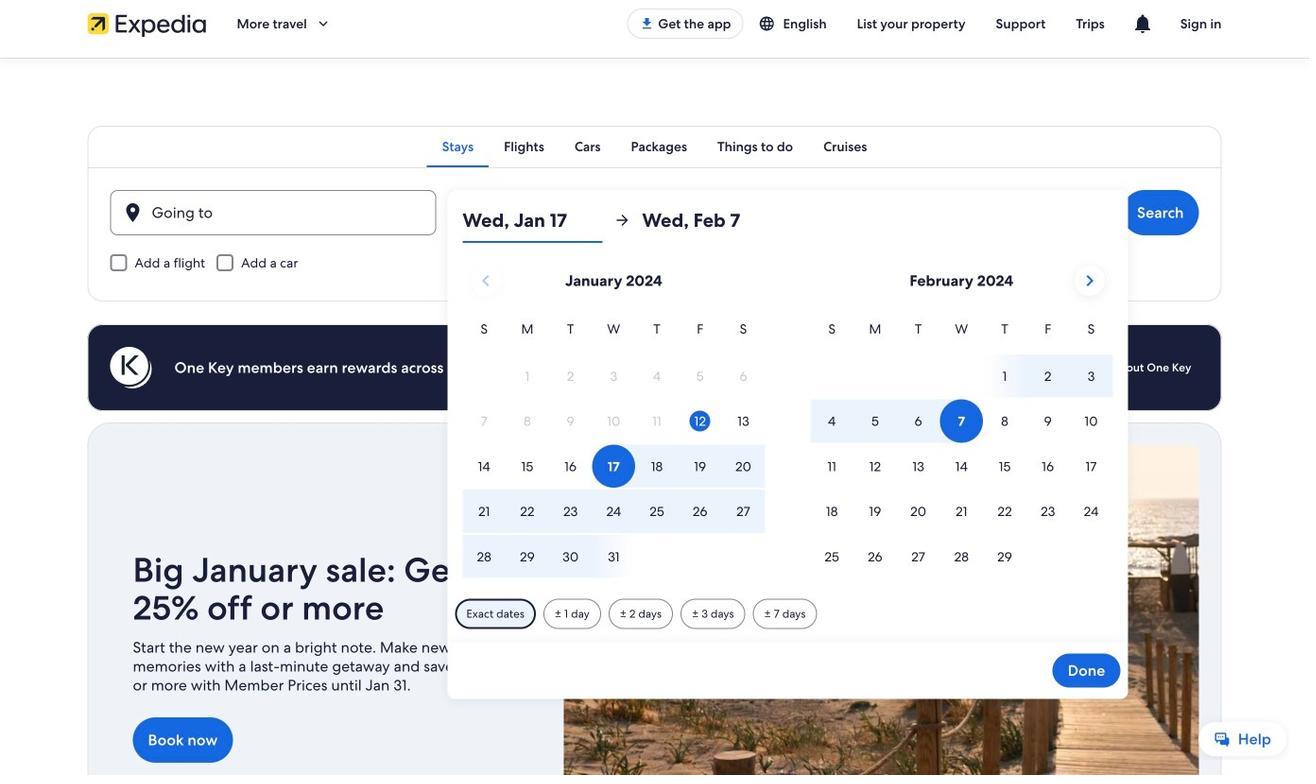 Task type: describe. For each thing, give the bounding box(es) containing it.
more travel image
[[315, 15, 332, 32]]

today element
[[690, 411, 711, 432]]

previous month image
[[475, 269, 497, 292]]

download the app button image
[[639, 16, 655, 31]]

communication center icon image
[[1132, 12, 1154, 35]]



Task type: vqa. For each thing, say whether or not it's contained in the screenshot.
Clear Going to icon
no



Task type: locate. For each thing, give the bounding box(es) containing it.
february 2024 element
[[811, 319, 1113, 580]]

tab list
[[87, 126, 1222, 167]]

small image
[[759, 15, 783, 32]]

application
[[463, 258, 1113, 580]]

main content
[[0, 58, 1310, 775]]

january 2024 element
[[463, 319, 765, 580]]

expedia logo image
[[87, 10, 207, 37]]

next month image
[[1079, 269, 1101, 292]]

directional image
[[614, 212, 631, 229]]



